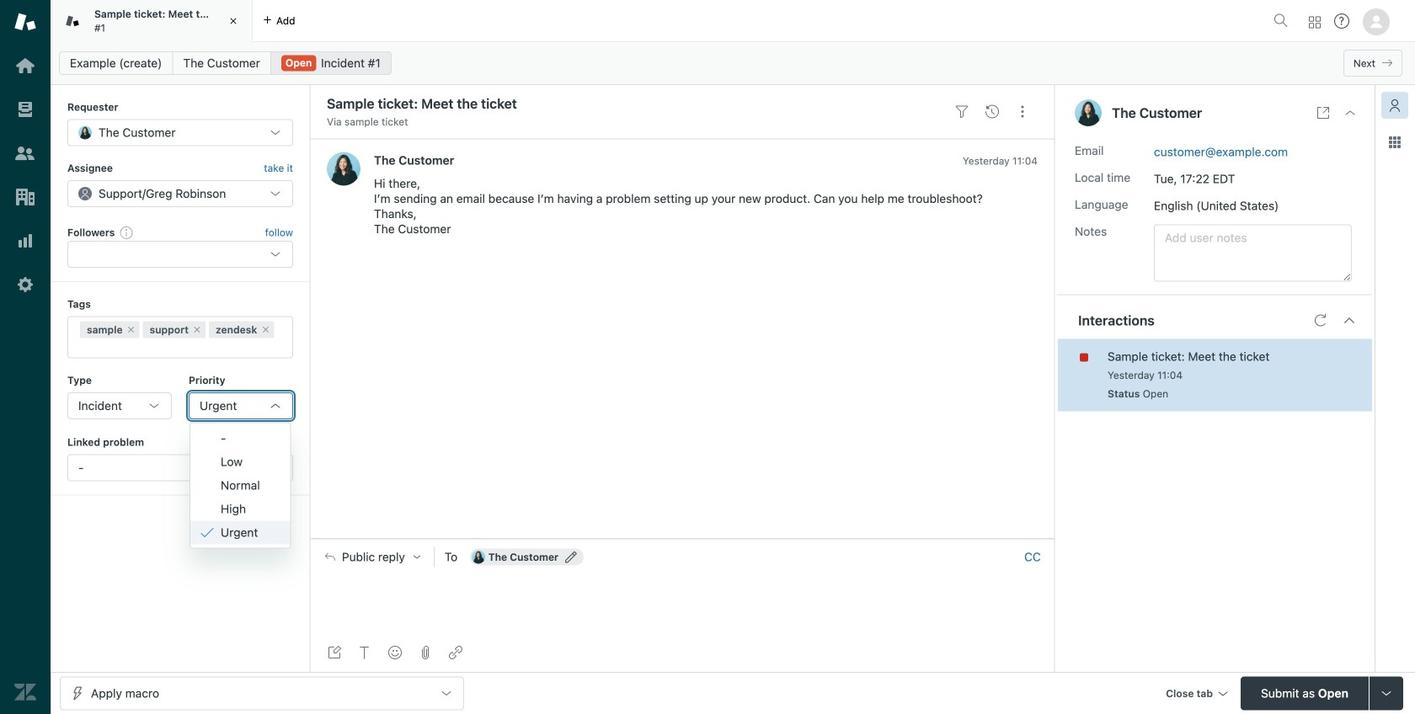 Task type: describe. For each thing, give the bounding box(es) containing it.
zendesk products image
[[1310, 16, 1322, 28]]

Subject field
[[324, 94, 944, 114]]

customer@example.com image
[[472, 551, 485, 564]]

reporting image
[[14, 230, 36, 252]]

main element
[[0, 0, 51, 715]]

insert emojis image
[[389, 646, 402, 660]]

admin image
[[14, 274, 36, 296]]

apps image
[[1389, 136, 1402, 149]]

4 option from the top
[[190, 498, 291, 521]]

2 option from the top
[[190, 451, 291, 474]]

add attachment image
[[419, 646, 432, 660]]

hide composer image
[[676, 532, 689, 546]]

zendesk support image
[[14, 11, 36, 33]]

add link (cmd k) image
[[449, 646, 463, 660]]

3 option from the top
[[190, 474, 291, 498]]

Add user notes text field
[[1155, 225, 1353, 282]]

format text image
[[358, 646, 372, 660]]

1 remove image from the left
[[192, 325, 202, 335]]

view more details image
[[1317, 106, 1331, 120]]

info on adding followers image
[[120, 226, 133, 239]]

remove image
[[126, 325, 136, 335]]

get started image
[[14, 55, 36, 77]]

close image inside tabs tab list
[[225, 13, 242, 29]]

edit user image
[[566, 552, 577, 564]]



Task type: vqa. For each thing, say whether or not it's contained in the screenshot.
search name or contact info field
no



Task type: locate. For each thing, give the bounding box(es) containing it.
displays possible ticket submission types image
[[1381, 687, 1394, 701]]

tab
[[51, 0, 253, 42]]

tabs tab list
[[51, 0, 1268, 42]]

1 horizontal spatial remove image
[[261, 325, 271, 335]]

Yesterday 11:04 text field
[[1108, 370, 1183, 381]]

0 horizontal spatial close image
[[225, 13, 242, 29]]

get help image
[[1335, 13, 1350, 29]]

organizations image
[[14, 186, 36, 208]]

events image
[[986, 105, 1000, 119]]

close image
[[225, 13, 242, 29], [1344, 106, 1358, 120]]

option
[[190, 427, 291, 451], [190, 451, 291, 474], [190, 474, 291, 498], [190, 498, 291, 521]]

customer context image
[[1389, 99, 1402, 112]]

secondary element
[[51, 46, 1416, 80]]

draft mode image
[[328, 646, 341, 660]]

ticket actions image
[[1016, 105, 1030, 119]]

2 remove image from the left
[[261, 325, 271, 335]]

avatar image
[[327, 152, 361, 186]]

user image
[[1075, 99, 1102, 126]]

customers image
[[14, 142, 36, 164]]

views image
[[14, 99, 36, 121]]

filter image
[[956, 105, 969, 119]]

1 option from the top
[[190, 427, 291, 451]]

1 horizontal spatial close image
[[1344, 106, 1358, 120]]

remove image
[[192, 325, 202, 335], [261, 325, 271, 335]]

zendesk image
[[14, 682, 36, 704]]

list box
[[190, 423, 291, 549]]

Yesterday 11:04 text field
[[963, 155, 1038, 167]]

0 horizontal spatial remove image
[[192, 325, 202, 335]]

1 vertical spatial close image
[[1344, 106, 1358, 120]]

0 vertical spatial close image
[[225, 13, 242, 29]]



